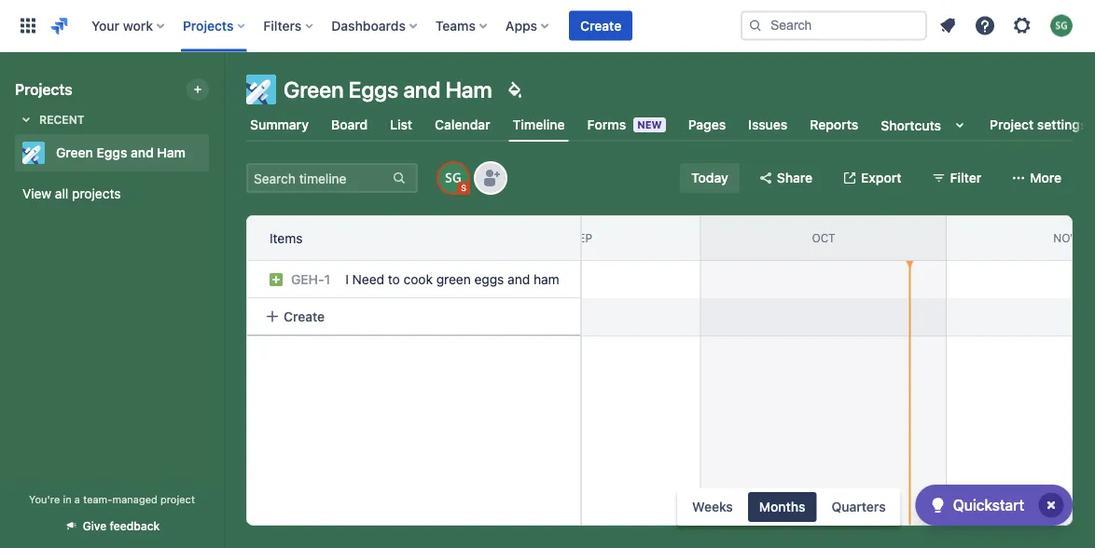 Task type: vqa. For each thing, say whether or not it's contained in the screenshot.
Search field on the top right
yes



Task type: describe. For each thing, give the bounding box(es) containing it.
geh-1
[[291, 272, 331, 287]]

Search timeline text field
[[248, 165, 390, 191]]

work
[[123, 18, 153, 33]]

projects inside "popup button"
[[183, 18, 234, 33]]

export
[[861, 170, 902, 186]]

months button
[[748, 493, 817, 523]]

green
[[437, 272, 471, 287]]

i need to cook green eggs and ham
[[346, 272, 560, 287]]

help image
[[974, 14, 997, 37]]

more
[[1031, 170, 1062, 186]]

1 vertical spatial create button
[[254, 300, 574, 334]]

forms
[[588, 117, 626, 133]]

you're in a team-managed project
[[29, 494, 195, 506]]

more button
[[1001, 163, 1073, 193]]

your work button
[[86, 11, 172, 41]]

dismiss quickstart image
[[1037, 491, 1067, 521]]

tab list containing timeline
[[235, 108, 1091, 142]]

months
[[760, 500, 806, 515]]

and inside green eggs and ham "link"
[[131, 145, 154, 161]]

calendar link
[[431, 108, 494, 142]]

shortcuts button
[[878, 108, 975, 142]]

board link
[[328, 108, 372, 142]]

filters button
[[258, 11, 320, 41]]

summary
[[250, 117, 309, 133]]

project
[[160, 494, 195, 506]]

Search field
[[741, 11, 928, 41]]

primary element
[[11, 0, 741, 52]]

0 vertical spatial green
[[284, 77, 344, 103]]

board
[[331, 117, 368, 133]]

ham
[[534, 272, 560, 287]]

eggs inside "link"
[[97, 145, 127, 161]]

dashboards
[[332, 18, 406, 33]]

1 vertical spatial projects
[[15, 81, 72, 98]]

collapse recent projects image
[[15, 108, 37, 131]]

new
[[638, 119, 662, 131]]

projects
[[72, 186, 121, 202]]

view all projects
[[22, 186, 121, 202]]

shortcuts
[[881, 117, 942, 133]]

timeline
[[513, 117, 565, 132]]

weeks button
[[681, 493, 745, 523]]

reports
[[810, 117, 859, 133]]

create project image
[[190, 82, 205, 97]]

0 vertical spatial green eggs and ham
[[284, 77, 492, 103]]

to
[[388, 272, 400, 287]]

1
[[324, 272, 331, 287]]

check image
[[927, 495, 950, 517]]

green eggs and ham link
[[15, 134, 202, 172]]

issues link
[[745, 108, 792, 142]]

sep
[[572, 232, 593, 245]]

view
[[22, 186, 51, 202]]

row inside grid
[[246, 299, 581, 336]]

today button
[[680, 163, 740, 193]]

your profile and settings image
[[1051, 14, 1073, 37]]

0 horizontal spatial create
[[284, 309, 325, 324]]

issues
[[749, 117, 788, 133]]

list
[[390, 117, 413, 133]]

filter button
[[921, 163, 993, 193]]

search image
[[748, 18, 763, 33]]

ham inside "link"
[[157, 145, 186, 161]]

share button
[[747, 163, 824, 193]]

need
[[352, 272, 385, 287]]

add to starred image
[[203, 142, 226, 164]]

give feedback button
[[53, 511, 171, 542]]

geh-1 link
[[291, 272, 331, 287]]

quarters
[[832, 500, 886, 515]]

project
[[990, 117, 1034, 133]]

share
[[777, 170, 813, 186]]

create button inside the primary element
[[569, 11, 633, 41]]

green eggs and ham inside green eggs and ham "link"
[[56, 145, 186, 161]]

notifications image
[[937, 14, 959, 37]]

a
[[75, 494, 80, 506]]

row group containing geh-1
[[246, 261, 581, 336]]

filter
[[951, 170, 982, 186]]



Task type: locate. For each thing, give the bounding box(es) containing it.
projects up collapse recent projects image
[[15, 81, 72, 98]]

list link
[[387, 108, 416, 142]]

pages link
[[685, 108, 730, 142]]

eggs up the view all projects 'link'
[[97, 145, 127, 161]]

1 horizontal spatial eggs
[[349, 77, 399, 103]]

weeks
[[693, 500, 733, 515]]

0 horizontal spatial and
[[131, 145, 154, 161]]

1 vertical spatial green
[[56, 145, 93, 161]]

green eggs and ham up list
[[284, 77, 492, 103]]

create right apps dropdown button
[[581, 18, 622, 33]]

items row group
[[246, 216, 581, 261]]

green up the summary
[[284, 77, 344, 103]]

tab list
[[235, 108, 1091, 142]]

settings
[[1038, 117, 1088, 133]]

0 vertical spatial projects
[[183, 18, 234, 33]]

create button right apps dropdown button
[[569, 11, 633, 41]]

green eggs and ham up the view all projects 'link'
[[56, 145, 186, 161]]

1 horizontal spatial projects
[[183, 18, 234, 33]]

and up the view all projects 'link'
[[131, 145, 154, 161]]

your work
[[91, 18, 153, 33]]

green
[[284, 77, 344, 103], [56, 145, 93, 161]]

teams
[[436, 18, 476, 33]]

0 vertical spatial and
[[404, 77, 441, 103]]

1 horizontal spatial green eggs and ham
[[284, 77, 492, 103]]

items
[[270, 231, 303, 246]]

and left ham
[[508, 272, 530, 287]]

summary link
[[246, 108, 313, 142]]

0 horizontal spatial projects
[[15, 81, 72, 98]]

projects button
[[177, 11, 252, 41]]

view all projects link
[[15, 177, 209, 211]]

eggs up board
[[349, 77, 399, 103]]

1 vertical spatial and
[[131, 145, 154, 161]]

appswitcher icon image
[[17, 14, 39, 37]]

give
[[83, 520, 107, 533]]

teams button
[[430, 11, 495, 41]]

1 vertical spatial create
[[284, 309, 325, 324]]

projects
[[183, 18, 234, 33], [15, 81, 72, 98]]

0 vertical spatial create
[[581, 18, 622, 33]]

apps
[[506, 18, 538, 33]]

0 horizontal spatial ham
[[157, 145, 186, 161]]

projects up create project icon on the left top of the page
[[183, 18, 234, 33]]

grid containing items
[[217, 216, 1096, 525]]

filters
[[264, 18, 302, 33]]

eggs
[[475, 272, 504, 287]]

create button
[[569, 11, 633, 41], [254, 300, 574, 334]]

project settings
[[990, 117, 1088, 133]]

banner containing your work
[[0, 0, 1096, 52]]

your
[[91, 18, 120, 33]]

add people image
[[480, 167, 502, 189]]

dashboards button
[[326, 11, 425, 41]]

quarters button
[[821, 493, 898, 523]]

1 horizontal spatial and
[[404, 77, 441, 103]]

green inside "link"
[[56, 145, 93, 161]]

aug
[[328, 232, 352, 245]]

cook
[[404, 272, 433, 287]]

0 vertical spatial create button
[[569, 11, 633, 41]]

and
[[404, 77, 441, 103], [131, 145, 154, 161], [508, 272, 530, 287]]

nov
[[1054, 232, 1078, 245]]

create button down the cook
[[254, 300, 574, 334]]

apps button
[[500, 11, 556, 41]]

calendar
[[435, 117, 491, 133]]

project settings link
[[987, 108, 1091, 142]]

team-
[[83, 494, 112, 506]]

settings image
[[1012, 14, 1034, 37]]

give feedback
[[83, 520, 160, 533]]

0 horizontal spatial eggs
[[97, 145, 127, 161]]

sam green image
[[439, 163, 469, 193]]

managed
[[112, 494, 158, 506]]

banner
[[0, 0, 1096, 52]]

create down geh-
[[284, 309, 325, 324]]

i
[[346, 272, 349, 287]]

reports link
[[807, 108, 863, 142]]

create
[[581, 18, 622, 33], [284, 309, 325, 324]]

you're
[[29, 494, 60, 506]]

ham up "calendar"
[[446, 77, 492, 103]]

1 vertical spatial ham
[[157, 145, 186, 161]]

and up list
[[404, 77, 441, 103]]

eggs
[[349, 77, 399, 103], [97, 145, 127, 161]]

and inside row group
[[508, 272, 530, 287]]

lead image
[[269, 273, 284, 287]]

export button
[[832, 163, 913, 193]]

today
[[692, 170, 729, 186]]

green down recent
[[56, 145, 93, 161]]

1 vertical spatial green eggs and ham
[[56, 145, 186, 161]]

0 vertical spatial eggs
[[349, 77, 399, 103]]

row
[[246, 299, 581, 336]]

1 horizontal spatial green
[[284, 77, 344, 103]]

jira image
[[49, 14, 71, 37]]

set background color image
[[504, 78, 526, 101]]

1 horizontal spatial create
[[581, 18, 622, 33]]

1 horizontal spatial ham
[[446, 77, 492, 103]]

0 horizontal spatial green eggs and ham
[[56, 145, 186, 161]]

grid
[[217, 216, 1096, 525]]

geh-
[[291, 272, 324, 287]]

0 horizontal spatial green
[[56, 145, 93, 161]]

row group
[[246, 261, 581, 336]]

ham left add to starred image at the left top of page
[[157, 145, 186, 161]]

quickstart button
[[916, 485, 1073, 526]]

quickstart
[[954, 497, 1025, 515]]

create inside the primary element
[[581, 18, 622, 33]]

0 vertical spatial ham
[[446, 77, 492, 103]]

all
[[55, 186, 68, 202]]

pages
[[689, 117, 726, 133]]

sidebar navigation image
[[203, 75, 245, 112]]

oct
[[812, 232, 836, 245]]

recent
[[39, 113, 84, 126]]

green eggs and ham
[[284, 77, 492, 103], [56, 145, 186, 161]]

ham
[[446, 77, 492, 103], [157, 145, 186, 161]]

jira image
[[49, 14, 71, 37]]

feedback
[[110, 520, 160, 533]]

2 horizontal spatial and
[[508, 272, 530, 287]]

1 vertical spatial eggs
[[97, 145, 127, 161]]

2 vertical spatial and
[[508, 272, 530, 287]]

in
[[63, 494, 72, 506]]



